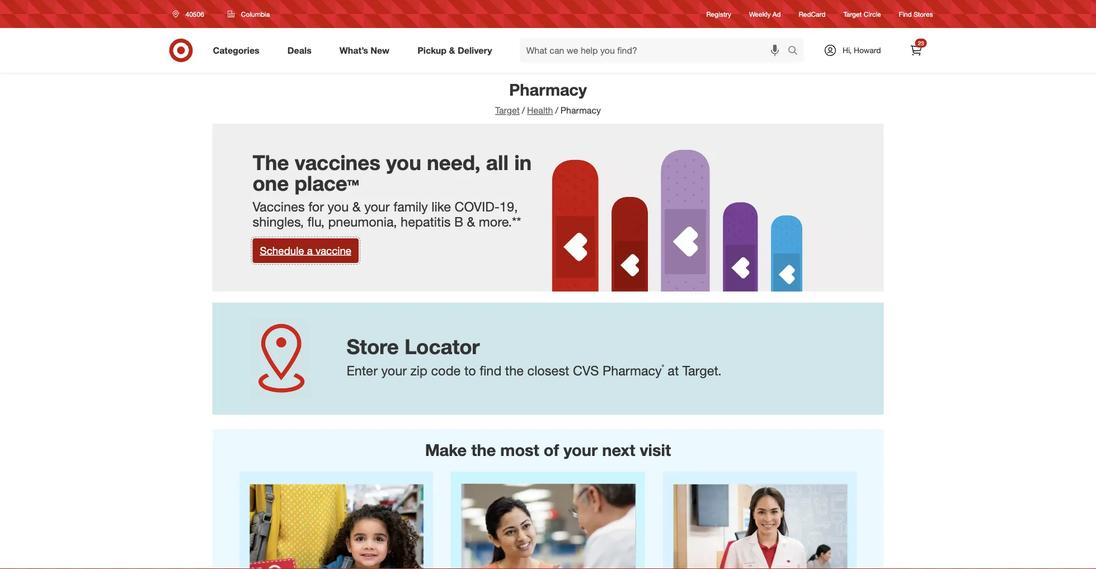 Task type: describe. For each thing, give the bounding box(es) containing it.
categories link
[[203, 38, 273, 63]]

23 link
[[904, 38, 929, 63]]

next
[[602, 440, 635, 460]]

deals link
[[278, 38, 326, 63]]

0 vertical spatial pharmacy
[[509, 79, 587, 99]]

the inside store locator enter your zip code to find the closest cvs pharmacy ® at target.
[[505, 362, 524, 378]]

search
[[783, 46, 810, 57]]

in
[[514, 150, 532, 175]]

redcard link
[[799, 9, 826, 19]]

columbia button
[[220, 4, 277, 24]]

0 horizontal spatial the
[[471, 440, 496, 460]]

stores
[[914, 10, 933, 18]]

shingles,
[[253, 214, 304, 230]]

code
[[431, 362, 461, 378]]

locator
[[405, 334, 480, 359]]

registry link
[[706, 9, 731, 19]]

2 vertical spatial your
[[564, 440, 598, 460]]

0 horizontal spatial &
[[352, 199, 361, 215]]

howard
[[854, 45, 881, 55]]

make the most of your next visit
[[425, 440, 671, 460]]

your inside the vaccines you need, all in one place™ vaccines for you & your family like covid-19, shingles, flu, pneumonia, hepatitis b & more.**
[[364, 199, 390, 215]]

1 horizontal spatial you
[[386, 150, 421, 175]]

target.
[[683, 362, 722, 378]]

b
[[454, 214, 463, 230]]

2 / from the left
[[555, 105, 558, 116]]

target inside pharmacy target / health / pharmacy
[[495, 105, 520, 116]]

what's
[[340, 45, 368, 56]]

like
[[432, 199, 451, 215]]

most
[[500, 440, 539, 460]]

delivery
[[458, 45, 492, 56]]

a
[[307, 244, 313, 257]]

pickup & delivery
[[418, 45, 492, 56]]

closest
[[527, 362, 569, 378]]

visit
[[640, 440, 671, 460]]

the
[[253, 150, 289, 175]]

search button
[[783, 38, 810, 65]]

40506 button
[[165, 4, 216, 24]]

place™
[[295, 170, 359, 195]]

1 vertical spatial you
[[328, 199, 349, 215]]

23
[[918, 39, 924, 46]]

pneumonia,
[[328, 214, 397, 230]]

pharmacy inside store locator enter your zip code to find the closest cvs pharmacy ® at target.
[[603, 362, 662, 378]]

flu,
[[308, 214, 325, 230]]

deals
[[287, 45, 312, 56]]

pharmacy target / health / pharmacy
[[495, 79, 601, 116]]

zip
[[410, 362, 427, 378]]



Task type: locate. For each thing, give the bounding box(es) containing it.
of
[[544, 440, 559, 460]]

1 vertical spatial the
[[471, 440, 496, 460]]

target left 'health' link
[[495, 105, 520, 116]]

pharmacy right health
[[561, 105, 601, 116]]

1 vertical spatial pharmacy
[[561, 105, 601, 116]]

find stores link
[[899, 9, 933, 19]]

one
[[253, 170, 289, 195]]

pickup & delivery link
[[408, 38, 506, 63]]

40506
[[185, 10, 204, 18]]

&
[[449, 45, 455, 56], [352, 199, 361, 215], [467, 214, 475, 230]]

0 vertical spatial your
[[364, 199, 390, 215]]

your right of on the bottom of the page
[[564, 440, 598, 460]]

/ right target link on the left of the page
[[522, 105, 525, 116]]

1 horizontal spatial /
[[555, 105, 558, 116]]

target
[[844, 10, 862, 18], [495, 105, 520, 116]]

family
[[393, 199, 428, 215]]

what's new link
[[330, 38, 404, 63]]

registry
[[706, 10, 731, 18]]

health
[[527, 105, 553, 116]]

target circle
[[844, 10, 881, 18]]

target link
[[495, 105, 520, 116]]

0 vertical spatial the
[[505, 362, 524, 378]]

hi, howard
[[843, 45, 881, 55]]

schedule a vaccine
[[260, 244, 351, 257]]

the vaccines you need, all in one place™ vaccines for you & your family like covid-19, shingles, flu, pneumonia, hepatitis b & more.**
[[253, 150, 532, 230]]

schedule
[[260, 244, 304, 257]]

ad
[[773, 10, 781, 18]]

1 horizontal spatial target
[[844, 10, 862, 18]]

find
[[480, 362, 502, 378]]

schedule a vaccine button
[[253, 238, 359, 263]]

store locator enter your zip code to find the closest cvs pharmacy ® at target.
[[347, 334, 722, 378]]

enter
[[347, 362, 378, 378]]

19,
[[500, 199, 518, 215]]

need,
[[427, 150, 480, 175]]

hi,
[[843, 45, 852, 55]]

target circle link
[[844, 9, 881, 19]]

health link
[[527, 105, 553, 116]]

& right pickup
[[449, 45, 455, 56]]

pharmacy up 'health' link
[[509, 79, 587, 99]]

you
[[386, 150, 421, 175], [328, 199, 349, 215]]

make
[[425, 440, 467, 460]]

vaccine
[[316, 244, 351, 257]]

weekly
[[749, 10, 771, 18]]

your left zip
[[381, 362, 407, 378]]

what's new
[[340, 45, 390, 56]]

categories
[[213, 45, 259, 56]]

hepatitis
[[401, 214, 451, 230]]

the right find
[[505, 362, 524, 378]]

0 horizontal spatial target
[[495, 105, 520, 116]]

store
[[347, 334, 399, 359]]

What can we help you find? suggestions appear below search field
[[520, 38, 791, 63]]

1 horizontal spatial the
[[505, 362, 524, 378]]

more.**
[[479, 214, 521, 230]]

find stores
[[899, 10, 933, 18]]

®
[[662, 363, 664, 372]]

0 vertical spatial target
[[844, 10, 862, 18]]

weekly ad link
[[749, 9, 781, 19]]

pharmacy left at
[[603, 362, 662, 378]]

you up family in the top of the page
[[386, 150, 421, 175]]

all
[[486, 150, 509, 175]]

1 vertical spatial your
[[381, 362, 407, 378]]

for
[[308, 199, 324, 215]]

new
[[371, 45, 390, 56]]

at
[[668, 362, 679, 378]]

covid-
[[455, 199, 500, 215]]

weekly ad
[[749, 10, 781, 18]]

you right "for"
[[328, 199, 349, 215]]

circle
[[864, 10, 881, 18]]

& right b
[[467, 214, 475, 230]]

columbia
[[241, 10, 270, 18]]

1 vertical spatial target
[[495, 105, 520, 116]]

/ right 'health' link
[[555, 105, 558, 116]]

1 horizontal spatial &
[[449, 45, 455, 56]]

your inside store locator enter your zip code to find the closest cvs pharmacy ® at target.
[[381, 362, 407, 378]]

your left family in the top of the page
[[364, 199, 390, 215]]

find
[[899, 10, 912, 18]]

target left circle
[[844, 10, 862, 18]]

/
[[522, 105, 525, 116], [555, 105, 558, 116]]

2 vertical spatial pharmacy
[[603, 362, 662, 378]]

2 horizontal spatial &
[[467, 214, 475, 230]]

1 / from the left
[[522, 105, 525, 116]]

& down place™
[[352, 199, 361, 215]]

pharmacy
[[509, 79, 587, 99], [561, 105, 601, 116], [603, 362, 662, 378]]

cvs
[[573, 362, 599, 378]]

0 horizontal spatial you
[[328, 199, 349, 215]]

your
[[364, 199, 390, 215], [381, 362, 407, 378], [564, 440, 598, 460]]

to
[[464, 362, 476, 378]]

the left most
[[471, 440, 496, 460]]

the
[[505, 362, 524, 378], [471, 440, 496, 460]]

& inside pickup & delivery link
[[449, 45, 455, 56]]

vaccines
[[295, 150, 381, 175]]

0 vertical spatial you
[[386, 150, 421, 175]]

0 horizontal spatial /
[[522, 105, 525, 116]]

pickup
[[418, 45, 447, 56]]

redcard
[[799, 10, 826, 18]]

vaccines
[[253, 199, 305, 215]]



Task type: vqa. For each thing, say whether or not it's contained in the screenshot.
value out of 5
no



